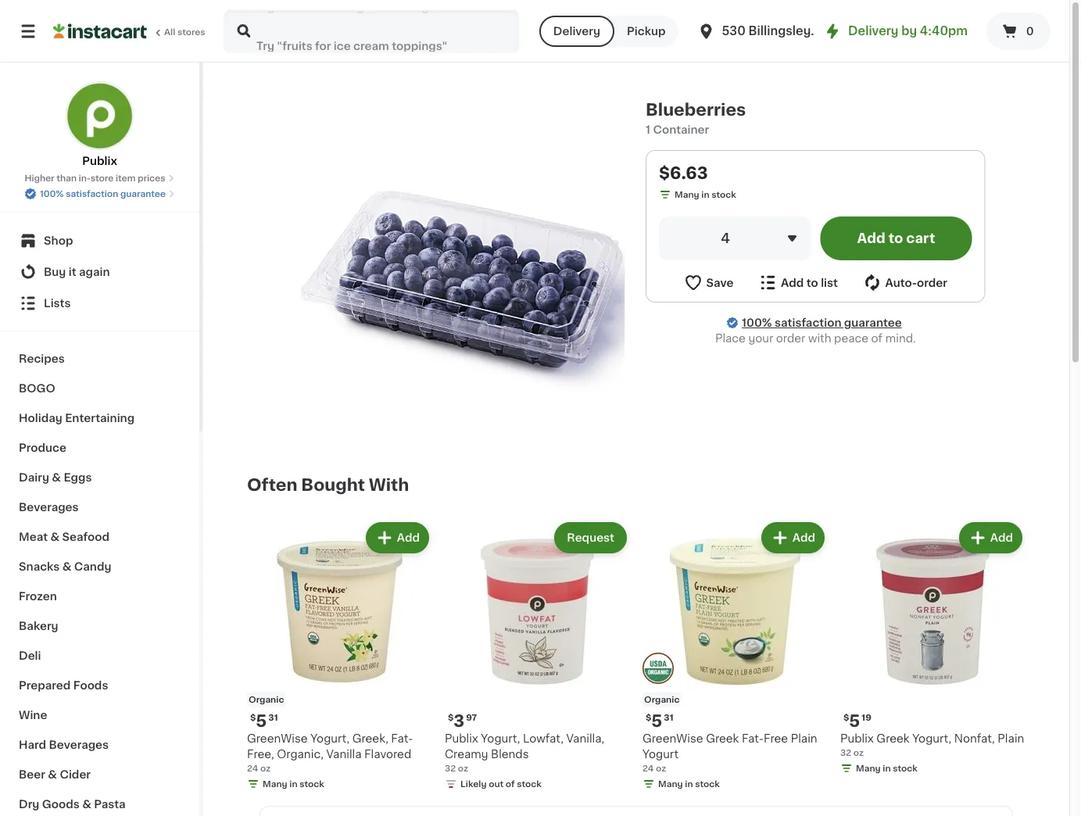 Task type: describe. For each thing, give the bounding box(es) containing it.
meat & seafood link
[[9, 522, 190, 552]]

oz inside publix yogurt, lowfat, vanilla, creamy blends 32 oz
[[458, 764, 468, 773]]

add for publix greek yogurt, nonfat, plain
[[990, 532, 1013, 543]]

beverages inside 'link'
[[49, 739, 109, 750]]

dry
[[19, 799, 39, 810]]

guarantee inside 100% satisfaction guarantee button
[[120, 190, 166, 198]]

0 horizontal spatial of
[[506, 780, 515, 788]]

store
[[91, 174, 114, 183]]

in for greenwise yogurt, greek, fat- free, organic, vanilla flavored
[[289, 780, 298, 788]]

100% satisfaction guarantee inside button
[[40, 190, 166, 198]]

greek,
[[352, 733, 388, 744]]

0 horizontal spatial publix
[[82, 156, 117, 166]]

1 vertical spatial 100%
[[742, 317, 772, 328]]

cart
[[906, 232, 935, 245]]

in for publix greek yogurt, nonfat, plain
[[883, 764, 891, 773]]

buy it again
[[44, 267, 110, 277]]

dry goods & pasta
[[19, 799, 126, 810]]

item badge image
[[643, 653, 674, 684]]

$ 5 31 for greenwise yogurt, greek, fat- free, organic, vanilla flavored
[[250, 712, 278, 729]]

item
[[116, 174, 136, 183]]

prepared
[[19, 680, 71, 691]]

add for greenwise greek fat-free plain yogurt
[[792, 532, 815, 543]]

candy
[[74, 561, 111, 572]]

than
[[57, 174, 77, 183]]

often bought with
[[247, 476, 409, 493]]

24 inside greenwise greek fat-free plain yogurt 24 oz
[[643, 764, 654, 773]]

save
[[706, 277, 734, 288]]

vanilla,
[[566, 733, 604, 744]]

stores
[[177, 28, 205, 36]]

creamy
[[445, 749, 488, 760]]

plain for greenwise greek fat-free plain yogurt
[[791, 733, 817, 744]]

holiday entertaining
[[19, 413, 135, 424]]

list
[[821, 277, 838, 288]]

31 for greenwise greek fat-free plain yogurt
[[664, 713, 673, 722]]

cider
[[60, 769, 91, 780]]

$ 3 97
[[448, 712, 477, 729]]

add button for oz
[[763, 524, 823, 552]]

container
[[653, 124, 709, 135]]

publix for 5
[[840, 733, 874, 744]]

beer & cider link
[[9, 760, 190, 789]]

prepared foods link
[[9, 671, 190, 700]]

beer & cider
[[19, 769, 91, 780]]

97
[[466, 713, 477, 722]]

flavored
[[364, 749, 411, 760]]

wine
[[19, 710, 47, 721]]

recipes link
[[9, 344, 190, 374]]

guarantee inside 100% satisfaction guarantee link
[[844, 317, 902, 328]]

3 product group from the left
[[643, 519, 828, 793]]

blends
[[491, 749, 529, 760]]

many for greenwise greek fat-free plain yogurt
[[658, 780, 683, 788]]

publix greek yogurt, nonfat, plain 32 oz
[[840, 733, 1024, 757]]

entertaining
[[65, 413, 135, 424]]

vanilla
[[326, 749, 362, 760]]

holiday
[[19, 413, 62, 424]]

$ 5 31 for greenwise greek fat-free plain yogurt
[[646, 712, 673, 729]]

many in stock down $6.63
[[675, 190, 736, 199]]

request
[[567, 532, 614, 543]]

dairy & eggs
[[19, 472, 92, 483]]

greenwise for yogurt
[[643, 733, 703, 744]]

1 vertical spatial 100% satisfaction guarantee
[[742, 317, 902, 328]]

530
[[722, 25, 746, 37]]

pasta
[[94, 799, 126, 810]]

hard
[[19, 739, 46, 750]]

1 vertical spatial order
[[776, 333, 805, 344]]

$ for publix yogurt, lowfat, vanilla, creamy blends
[[448, 713, 454, 722]]

$ for publix greek yogurt, nonfat, plain
[[843, 713, 849, 722]]

lowfat,
[[523, 733, 563, 744]]

2 organic from the left
[[644, 695, 680, 704]]

add to cart
[[857, 232, 935, 245]]

beer
[[19, 769, 45, 780]]

4 field
[[659, 217, 811, 260]]

3 add button from the left
[[961, 524, 1021, 552]]

dairy & eggs link
[[9, 463, 190, 492]]

24 inside greenwise yogurt, greek, fat- free, organic, vanilla flavored 24 oz
[[247, 764, 258, 773]]

$6.63
[[659, 165, 708, 181]]

save button
[[684, 273, 734, 292]]

& left pasta at left
[[82, 799, 91, 810]]

by
[[901, 25, 917, 37]]

lists
[[44, 298, 71, 309]]

deli
[[19, 650, 41, 661]]

out
[[489, 780, 503, 788]]

publix yogurt, lowfat, vanilla, creamy blends 32 oz
[[445, 733, 604, 773]]

all stores
[[164, 28, 205, 36]]

19
[[862, 713, 872, 722]]

all
[[164, 28, 175, 36]]

all stores link
[[53, 9, 206, 53]]

publix logo image
[[65, 81, 134, 150]]

greek for greenwise
[[706, 733, 739, 744]]

add to list button
[[758, 273, 838, 292]]

greek for publix
[[877, 733, 910, 744]]

& for beer
[[48, 769, 57, 780]]

to for cart
[[889, 232, 903, 245]]

oz inside the publix greek yogurt, nonfat, plain 32 oz
[[853, 748, 864, 757]]

publix for 3
[[445, 733, 478, 744]]

stock up 4
[[712, 190, 736, 199]]

5 for publix greek yogurt, nonfat, plain
[[849, 712, 860, 729]]

$ 5 19
[[843, 712, 872, 729]]

hard beverages
[[19, 739, 109, 750]]

frozen
[[19, 591, 57, 602]]

3
[[454, 712, 465, 729]]

higher
[[25, 174, 54, 183]]

& for dairy
[[52, 472, 61, 483]]

pickup
[[627, 26, 666, 37]]

prices
[[138, 174, 165, 183]]

seafood
[[62, 532, 109, 542]]

buy it again link
[[9, 256, 190, 288]]

stock for greenwise greek fat-free plain yogurt
[[695, 780, 720, 788]]

wine link
[[9, 700, 190, 730]]

recipes
[[19, 353, 65, 364]]

1
[[646, 124, 650, 135]]

stock for publix greek yogurt, nonfat, plain
[[893, 764, 918, 773]]



Task type: vqa. For each thing, say whether or not it's contained in the screenshot.
to within the Button
yes



Task type: locate. For each thing, give the bounding box(es) containing it.
request button
[[556, 524, 625, 552]]

delivery inside button
[[553, 26, 600, 37]]

5 for greenwise greek fat-free plain yogurt
[[651, 712, 662, 729]]

higher than in-store item prices
[[25, 174, 165, 183]]

0 vertical spatial to
[[889, 232, 903, 245]]

0 horizontal spatial fat-
[[391, 733, 413, 744]]

0 horizontal spatial 100%
[[40, 190, 64, 198]]

greenwise yogurt, greek, fat- free, organic, vanilla flavored 24 oz
[[247, 733, 413, 773]]

1 product group from the left
[[247, 519, 432, 793]]

0 button
[[986, 13, 1051, 50]]

add to cart button
[[820, 217, 972, 260]]

2 horizontal spatial publix
[[840, 733, 874, 744]]

plain inside greenwise greek fat-free plain yogurt 24 oz
[[791, 733, 817, 744]]

3 $ from the left
[[646, 713, 651, 722]]

1 horizontal spatial 31
[[664, 713, 673, 722]]

1 horizontal spatial 24
[[643, 764, 654, 773]]

1 vertical spatial beverages
[[49, 739, 109, 750]]

1 horizontal spatial 100%
[[742, 317, 772, 328]]

many down $ 5 19
[[856, 764, 881, 773]]

in down the publix greek yogurt, nonfat, plain 32 oz
[[883, 764, 891, 773]]

2 greek from the left
[[877, 733, 910, 744]]

31 up 'yogurt'
[[664, 713, 673, 722]]

2 add button from the left
[[763, 524, 823, 552]]

many in stock down the publix greek yogurt, nonfat, plain 32 oz
[[856, 764, 918, 773]]

4:40pm
[[920, 25, 968, 37]]

oz down $ 5 19
[[853, 748, 864, 757]]

it
[[69, 267, 76, 277]]

Search field
[[225, 11, 517, 52]]

place
[[715, 333, 746, 344]]

0 horizontal spatial organic
[[249, 695, 284, 704]]

add for greenwise yogurt, greek, fat- free, organic, vanilla flavored
[[397, 532, 420, 543]]

often
[[247, 476, 297, 493]]

1 vertical spatial guarantee
[[844, 317, 902, 328]]

of left mind.
[[871, 333, 883, 344]]

snacks & candy link
[[9, 552, 190, 582]]

plain for publix greek yogurt, nonfat, plain
[[998, 733, 1024, 744]]

1 greek from the left
[[706, 733, 739, 744]]

yogurt, left nonfat,
[[912, 733, 951, 744]]

1 horizontal spatial add button
[[763, 524, 823, 552]]

2 greenwise from the left
[[643, 733, 703, 744]]

oz
[[853, 748, 864, 757], [260, 764, 271, 773], [458, 764, 468, 773], [656, 764, 666, 773]]

1 horizontal spatial greenwise
[[643, 733, 703, 744]]

5 up the free,
[[256, 712, 267, 729]]

many down 'yogurt'
[[658, 780, 683, 788]]

1 horizontal spatial 32
[[840, 748, 851, 757]]

blueberries image
[[300, 113, 625, 438]]

stock down publix yogurt, lowfat, vanilla, creamy blends 32 oz
[[517, 780, 542, 788]]

$ left 19
[[843, 713, 849, 722]]

to left cart at right
[[889, 232, 903, 245]]

& right beer
[[48, 769, 57, 780]]

&
[[52, 472, 61, 483], [50, 532, 60, 542], [62, 561, 71, 572], [48, 769, 57, 780], [82, 799, 91, 810]]

0 horizontal spatial satisfaction
[[66, 190, 118, 198]]

3 5 from the left
[[849, 712, 860, 729]]

in down greenwise greek fat-free plain yogurt 24 oz
[[685, 780, 693, 788]]

100% satisfaction guarantee link
[[742, 315, 902, 331]]

dairy
[[19, 472, 49, 483]]

satisfaction inside 100% satisfaction guarantee link
[[775, 317, 841, 328]]

3 yogurt, from the left
[[912, 733, 951, 744]]

to left list
[[806, 277, 818, 288]]

$ left 97
[[448, 713, 454, 722]]

5 up 'yogurt'
[[651, 712, 662, 729]]

24 down 'yogurt'
[[643, 764, 654, 773]]

plain
[[791, 733, 817, 744], [998, 733, 1024, 744]]

organic up the free,
[[249, 695, 284, 704]]

many down $6.63
[[675, 190, 699, 199]]

1 horizontal spatial plain
[[998, 733, 1024, 744]]

bakery
[[19, 621, 58, 632]]

1 horizontal spatial order
[[917, 277, 947, 288]]

& for snacks
[[62, 561, 71, 572]]

$ up the free,
[[250, 713, 256, 722]]

0 horizontal spatial 24
[[247, 764, 258, 773]]

100% satisfaction guarantee
[[40, 190, 166, 198], [742, 317, 902, 328]]

5 left 19
[[849, 712, 860, 729]]

1 add button from the left
[[367, 524, 428, 552]]

stock for greenwise yogurt, greek, fat- free, organic, vanilla flavored
[[300, 780, 324, 788]]

1 horizontal spatial 5
[[651, 712, 662, 729]]

greek inside greenwise greek fat-free plain yogurt 24 oz
[[706, 733, 739, 744]]

bought
[[301, 476, 365, 493]]

100% satisfaction guarantee up with
[[742, 317, 902, 328]]

blueberries
[[646, 101, 746, 118]]

1 horizontal spatial organic
[[644, 695, 680, 704]]

dry goods & pasta link
[[9, 789, 190, 816]]

0 horizontal spatial add button
[[367, 524, 428, 552]]

fat- inside greenwise yogurt, greek, fat- free, organic, vanilla flavored 24 oz
[[391, 733, 413, 744]]

again
[[79, 267, 110, 277]]

delivery for delivery
[[553, 26, 600, 37]]

plain right free
[[791, 733, 817, 744]]

& for meat
[[50, 532, 60, 542]]

$ 5 31 up the free,
[[250, 712, 278, 729]]

32 inside publix yogurt, lowfat, vanilla, creamy blends 32 oz
[[445, 764, 456, 773]]

1 5 from the left
[[256, 712, 267, 729]]

service type group
[[539, 16, 678, 47]]

$ for greenwise yogurt, greek, fat- free, organic, vanilla flavored
[[250, 713, 256, 722]]

guarantee down prices
[[120, 190, 166, 198]]

order left with
[[776, 333, 805, 344]]

0 horizontal spatial greenwise
[[247, 733, 308, 744]]

2 product group from the left
[[445, 519, 630, 793]]

satisfaction up place your order with peace of mind.
[[775, 317, 841, 328]]

2 horizontal spatial 5
[[849, 712, 860, 729]]

100% down the higher
[[40, 190, 64, 198]]

24
[[247, 764, 258, 773], [643, 764, 654, 773]]

1 horizontal spatial satisfaction
[[775, 317, 841, 328]]

bogo
[[19, 383, 55, 394]]

1 horizontal spatial 100% satisfaction guarantee
[[742, 317, 902, 328]]

publix inside publix yogurt, lowfat, vanilla, creamy blends 32 oz
[[445, 733, 478, 744]]

yogurt
[[643, 749, 679, 760]]

delivery left pickup button
[[553, 26, 600, 37]]

foods
[[73, 680, 108, 691]]

yogurt, for 5
[[310, 733, 350, 744]]

bogo link
[[9, 374, 190, 403]]

530 billingsley road
[[722, 25, 845, 37]]

0 vertical spatial 100%
[[40, 190, 64, 198]]

guarantee
[[120, 190, 166, 198], [844, 317, 902, 328]]

31 up the free,
[[268, 713, 278, 722]]

& left "candy"
[[62, 561, 71, 572]]

add
[[857, 232, 885, 245], [781, 277, 804, 288], [397, 532, 420, 543], [792, 532, 815, 543], [990, 532, 1013, 543]]

32 down $ 5 19
[[840, 748, 851, 757]]

1 31 from the left
[[268, 713, 278, 722]]

1 horizontal spatial delivery
[[848, 25, 899, 37]]

greenwise up the free,
[[247, 733, 308, 744]]

to for list
[[806, 277, 818, 288]]

& left eggs
[[52, 472, 61, 483]]

greenwise
[[247, 733, 308, 744], [643, 733, 703, 744]]

yogurt,
[[310, 733, 350, 744], [481, 733, 520, 744], [912, 733, 951, 744]]

yogurt, inside publix yogurt, lowfat, vanilla, creamy blends 32 oz
[[481, 733, 520, 744]]

0 horizontal spatial to
[[806, 277, 818, 288]]

0 vertical spatial beverages
[[19, 502, 79, 513]]

2 plain from the left
[[998, 733, 1024, 744]]

1 vertical spatial 32
[[445, 764, 456, 773]]

many in stock down 'yogurt'
[[658, 780, 720, 788]]

auto-
[[885, 277, 917, 288]]

2 $ 5 31 from the left
[[646, 712, 673, 729]]

likely
[[460, 780, 487, 788]]

1 horizontal spatial publix
[[445, 733, 478, 744]]

0 vertical spatial order
[[917, 277, 947, 288]]

many in stock for greenwise greek fat-free plain yogurt
[[658, 780, 720, 788]]

greenwise up 'yogurt'
[[643, 733, 703, 744]]

stock down the publix greek yogurt, nonfat, plain 32 oz
[[893, 764, 918, 773]]

delivery for delivery by 4:40pm
[[848, 25, 899, 37]]

0 horizontal spatial $ 5 31
[[250, 712, 278, 729]]

5
[[256, 712, 267, 729], [651, 712, 662, 729], [849, 712, 860, 729]]

0 horizontal spatial plain
[[791, 733, 817, 744]]

lists link
[[9, 288, 190, 319]]

beverages down dairy & eggs
[[19, 502, 79, 513]]

4 $ from the left
[[843, 713, 849, 722]]

$ inside $ 3 97
[[448, 713, 454, 722]]

100% satisfaction guarantee down store
[[40, 190, 166, 198]]

with
[[369, 476, 409, 493]]

None search field
[[224, 9, 519, 53]]

billingsley
[[748, 25, 811, 37]]

holiday entertaining link
[[9, 403, 190, 433]]

instacart logo image
[[53, 22, 147, 41]]

0 horizontal spatial yogurt,
[[310, 733, 350, 744]]

buy
[[44, 267, 66, 277]]

plain right nonfat,
[[998, 733, 1024, 744]]

delivery by 4:40pm link
[[823, 22, 968, 41]]

2 fat- from the left
[[742, 733, 764, 744]]

yogurt, for 3
[[481, 733, 520, 744]]

auto-order button
[[863, 273, 947, 292]]

1 horizontal spatial $ 5 31
[[646, 712, 673, 729]]

many for greenwise yogurt, greek, fat- free, organic, vanilla flavored
[[263, 780, 287, 788]]

2 $ from the left
[[448, 713, 454, 722]]

free,
[[247, 749, 274, 760]]

eggs
[[64, 472, 92, 483]]

stock down greenwise greek fat-free plain yogurt 24 oz
[[695, 780, 720, 788]]

$ for greenwise greek fat-free plain yogurt
[[646, 713, 651, 722]]

plain inside the publix greek yogurt, nonfat, plain 32 oz
[[998, 733, 1024, 744]]

to inside add to cart button
[[889, 232, 903, 245]]

& right meat
[[50, 532, 60, 542]]

publix up higher than in-store item prices link
[[82, 156, 117, 166]]

oz down creamy on the bottom of page
[[458, 764, 468, 773]]

1 vertical spatial to
[[806, 277, 818, 288]]

1 organic from the left
[[249, 695, 284, 704]]

5 for greenwise yogurt, greek, fat- free, organic, vanilla flavored
[[256, 712, 267, 729]]

1 $ 5 31 from the left
[[250, 712, 278, 729]]

oz down 'yogurt'
[[656, 764, 666, 773]]

0 vertical spatial 100% satisfaction guarantee
[[40, 190, 166, 198]]

0 horizontal spatial guarantee
[[120, 190, 166, 198]]

add to list
[[781, 277, 838, 288]]

yogurt, up blends
[[481, 733, 520, 744]]

1 vertical spatial of
[[506, 780, 515, 788]]

2 horizontal spatial yogurt,
[[912, 733, 951, 744]]

beverages link
[[9, 492, 190, 522]]

0 horizontal spatial 31
[[268, 713, 278, 722]]

32
[[840, 748, 851, 757], [445, 764, 456, 773]]

in for greenwise greek fat-free plain yogurt
[[685, 780, 693, 788]]

in down $6.63
[[701, 190, 709, 199]]

many for publix greek yogurt, nonfat, plain
[[856, 764, 881, 773]]

meat & seafood
[[19, 532, 109, 542]]

1 yogurt, from the left
[[310, 733, 350, 744]]

auto-order
[[885, 277, 947, 288]]

free
[[764, 733, 788, 744]]

publix inside the publix greek yogurt, nonfat, plain 32 oz
[[840, 733, 874, 744]]

prepared foods
[[19, 680, 108, 691]]

many in stock for greenwise yogurt, greek, fat- free, organic, vanilla flavored
[[263, 780, 324, 788]]

oz inside greenwise greek fat-free plain yogurt 24 oz
[[656, 764, 666, 773]]

31 for greenwise yogurt, greek, fat- free, organic, vanilla flavored
[[268, 713, 278, 722]]

produce link
[[9, 433, 190, 463]]

oz inside greenwise yogurt, greek, fat- free, organic, vanilla flavored 24 oz
[[260, 764, 271, 773]]

1 horizontal spatial guarantee
[[844, 317, 902, 328]]

of right out
[[506, 780, 515, 788]]

greenwise inside greenwise greek fat-free plain yogurt 24 oz
[[643, 733, 703, 744]]

0 horizontal spatial 5
[[256, 712, 267, 729]]

stock down organic,
[[300, 780, 324, 788]]

greenwise inside greenwise yogurt, greek, fat- free, organic, vanilla flavored 24 oz
[[247, 733, 308, 744]]

oz down the free,
[[260, 764, 271, 773]]

product group
[[247, 519, 432, 793], [445, 519, 630, 793], [643, 519, 828, 793], [840, 519, 1026, 778]]

1 $ from the left
[[250, 713, 256, 722]]

many in stock
[[675, 190, 736, 199], [856, 764, 918, 773], [263, 780, 324, 788], [658, 780, 720, 788]]

24 down the free,
[[247, 764, 258, 773]]

organic down item badge icon
[[644, 695, 680, 704]]

1 plain from the left
[[791, 733, 817, 744]]

to inside add to list button
[[806, 277, 818, 288]]

delivery left by
[[848, 25, 899, 37]]

1 24 from the left
[[247, 764, 258, 773]]

order inside the auto-order button
[[917, 277, 947, 288]]

100% up your
[[742, 317, 772, 328]]

2 horizontal spatial add button
[[961, 524, 1021, 552]]

guarantee up peace in the right of the page
[[844, 317, 902, 328]]

2 31 from the left
[[664, 713, 673, 722]]

greenwise for organic,
[[247, 733, 308, 744]]

your
[[748, 333, 773, 344]]

greek inside the publix greek yogurt, nonfat, plain 32 oz
[[877, 733, 910, 744]]

0 horizontal spatial 100% satisfaction guarantee
[[40, 190, 166, 198]]

satisfaction inside 100% satisfaction guarantee button
[[66, 190, 118, 198]]

0 vertical spatial 32
[[840, 748, 851, 757]]

in-
[[79, 174, 91, 183]]

2 5 from the left
[[651, 712, 662, 729]]

yogurt, inside the publix greek yogurt, nonfat, plain 32 oz
[[912, 733, 951, 744]]

100% inside button
[[40, 190, 64, 198]]

$
[[250, 713, 256, 722], [448, 713, 454, 722], [646, 713, 651, 722], [843, 713, 849, 722]]

4 product group from the left
[[840, 519, 1026, 778]]

2 yogurt, from the left
[[481, 733, 520, 744]]

4
[[721, 232, 730, 245]]

yogurt, inside greenwise yogurt, greek, fat- free, organic, vanilla flavored 24 oz
[[310, 733, 350, 744]]

1 fat- from the left
[[391, 733, 413, 744]]

0 vertical spatial of
[[871, 333, 883, 344]]

snacks & candy
[[19, 561, 111, 572]]

road
[[814, 25, 845, 37]]

nonfat,
[[954, 733, 995, 744]]

shop link
[[9, 225, 190, 256]]

1 horizontal spatial to
[[889, 232, 903, 245]]

beverages up cider
[[49, 739, 109, 750]]

100% satisfaction guarantee button
[[24, 184, 175, 200]]

1 vertical spatial satisfaction
[[775, 317, 841, 328]]

1 horizontal spatial of
[[871, 333, 883, 344]]

fat- inside greenwise greek fat-free plain yogurt 24 oz
[[742, 733, 764, 744]]

organic,
[[277, 749, 323, 760]]

$ 5 31
[[250, 712, 278, 729], [646, 712, 673, 729]]

32 down creamy on the bottom of page
[[445, 764, 456, 773]]

1 horizontal spatial fat-
[[742, 733, 764, 744]]

0 horizontal spatial order
[[776, 333, 805, 344]]

100%
[[40, 190, 64, 198], [742, 317, 772, 328]]

goods
[[42, 799, 80, 810]]

publix up creamy on the bottom of page
[[445, 733, 478, 744]]

with
[[808, 333, 831, 344]]

snacks
[[19, 561, 60, 572]]

add button
[[367, 524, 428, 552], [763, 524, 823, 552], [961, 524, 1021, 552]]

$ inside $ 5 19
[[843, 713, 849, 722]]

many in stock down organic,
[[263, 780, 324, 788]]

0 vertical spatial guarantee
[[120, 190, 166, 198]]

yogurt, up vanilla
[[310, 733, 350, 744]]

2 24 from the left
[[643, 764, 654, 773]]

0 horizontal spatial delivery
[[553, 26, 600, 37]]

shop
[[44, 235, 73, 246]]

frozen link
[[9, 582, 190, 611]]

0 horizontal spatial 32
[[445, 764, 456, 773]]

$ up 'yogurt'
[[646, 713, 651, 722]]

blueberries 1 container
[[646, 101, 746, 135]]

many in stock for publix greek yogurt, nonfat, plain
[[856, 764, 918, 773]]

1 horizontal spatial yogurt,
[[481, 733, 520, 744]]

$ 5 31 up 'yogurt'
[[646, 712, 673, 729]]

0 horizontal spatial greek
[[706, 733, 739, 744]]

hard beverages link
[[9, 730, 190, 760]]

0 vertical spatial satisfaction
[[66, 190, 118, 198]]

higher than in-store item prices link
[[25, 172, 175, 184]]

of
[[871, 333, 883, 344], [506, 780, 515, 788]]

in down organic,
[[289, 780, 298, 788]]

product group containing 3
[[445, 519, 630, 793]]

satisfaction down higher than in-store item prices
[[66, 190, 118, 198]]

1 greenwise from the left
[[247, 733, 308, 744]]

32 inside the publix greek yogurt, nonfat, plain 32 oz
[[840, 748, 851, 757]]

likely out of stock
[[460, 780, 542, 788]]

add button for flavored
[[367, 524, 428, 552]]

many down the free,
[[263, 780, 287, 788]]

publix down $ 5 19
[[840, 733, 874, 744]]

1 horizontal spatial greek
[[877, 733, 910, 744]]

order down cart at right
[[917, 277, 947, 288]]



